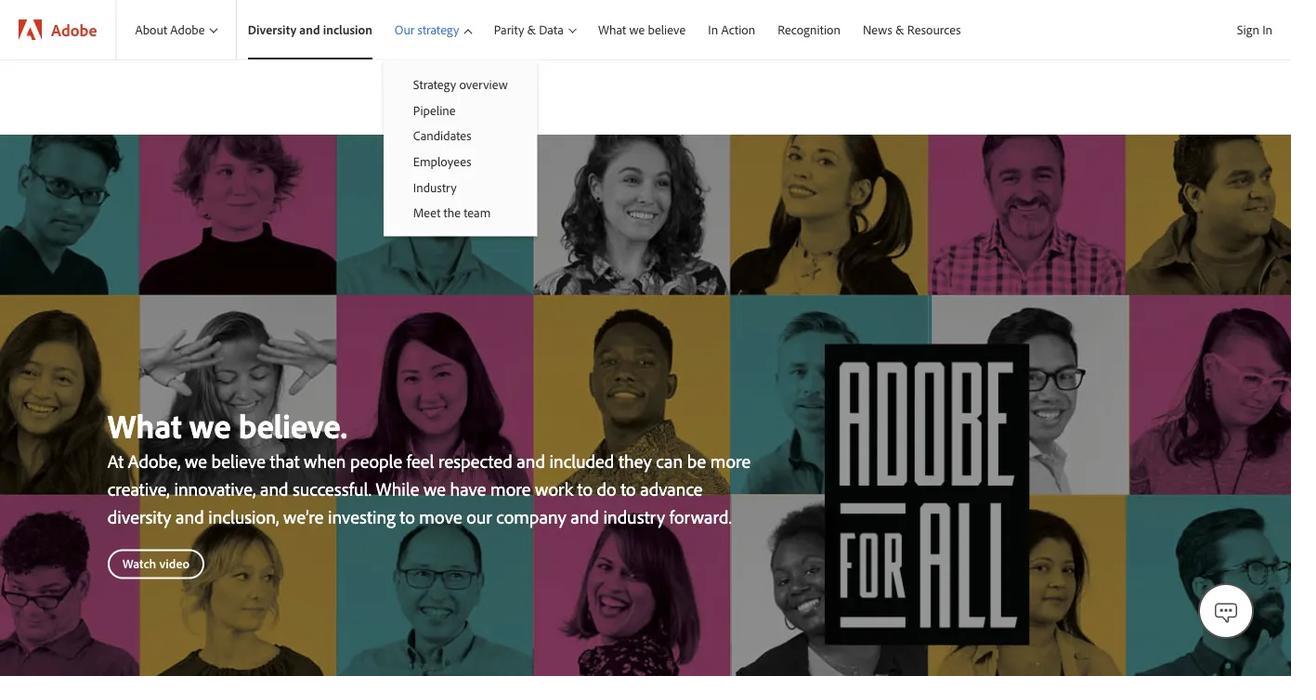 Task type: vqa. For each thing, say whether or not it's contained in the screenshot.
Acrobat
no



Task type: describe. For each thing, give the bounding box(es) containing it.
feel
[[407, 449, 434, 473]]

1 horizontal spatial to
[[577, 477, 593, 501]]

2 horizontal spatial to
[[621, 477, 636, 501]]

meet the team
[[413, 204, 491, 221]]

can
[[656, 449, 683, 473]]

pipeline
[[413, 102, 456, 118]]

adobe link
[[0, 0, 116, 59]]

industry
[[413, 179, 457, 195]]

sign in button
[[1233, 14, 1276, 46]]

parity & data
[[494, 22, 564, 38]]

strategy overview link
[[384, 72, 538, 97]]

and down do
[[571, 505, 599, 528]]

at
[[108, 449, 124, 473]]

watch video
[[122, 555, 190, 571]]

data
[[539, 22, 564, 38]]

company
[[496, 505, 566, 528]]

in action link
[[697, 0, 767, 59]]

resources
[[907, 22, 961, 38]]

the
[[444, 204, 461, 221]]

our
[[395, 22, 415, 38]]

strategy
[[418, 22, 459, 38]]

group containing strategy overview
[[384, 59, 538, 236]]

what for believe.
[[108, 404, 182, 446]]

industry link
[[384, 174, 538, 200]]

we're
[[283, 505, 324, 528]]

strategy
[[413, 76, 456, 92]]

and right the diversity
[[299, 22, 320, 38]]

advance
[[640, 477, 703, 501]]

overview
[[459, 76, 508, 92]]

believe inside 'what we believe. at adobe, we believe that when people feel respected and included they can be more creative, innovative, and successful. while we have more work to do to advance diversity and inclusion, we're investing to move our company and industry forward.'
[[211, 449, 266, 473]]

about adobe
[[135, 22, 205, 38]]

meet
[[413, 204, 441, 221]]

& for news
[[896, 22, 904, 38]]

inclusion,
[[208, 505, 279, 528]]

watch video link
[[108, 549, 204, 579]]

meet the team link
[[384, 200, 538, 225]]

pipeline link
[[384, 97, 538, 123]]

parity
[[494, 22, 524, 38]]

about
[[135, 22, 167, 38]]

team
[[464, 204, 491, 221]]

inclusion
[[323, 22, 372, 38]]

employees link
[[384, 148, 538, 174]]

candidates
[[413, 127, 472, 144]]

1 horizontal spatial more
[[710, 449, 751, 473]]

diversity
[[248, 22, 296, 38]]

respected
[[438, 449, 512, 473]]

and down that
[[260, 477, 289, 501]]

diversity
[[108, 505, 171, 528]]

sign
[[1237, 21, 1260, 38]]

strategy overview
[[413, 76, 508, 92]]



Task type: locate. For each thing, give the bounding box(es) containing it.
1 in from the left
[[1263, 21, 1273, 38]]

news
[[863, 22, 893, 38]]

action
[[721, 22, 755, 38]]

video
[[159, 555, 190, 571]]

our strategy
[[395, 22, 459, 38]]

1 vertical spatial more
[[491, 477, 531, 501]]

0 vertical spatial what
[[598, 22, 626, 38]]

believe
[[648, 22, 686, 38], [211, 449, 266, 473]]

group
[[384, 59, 538, 236]]

adobe
[[51, 19, 97, 40], [170, 22, 205, 38]]

0 horizontal spatial what
[[108, 404, 182, 446]]

0 horizontal spatial to
[[400, 505, 415, 528]]

forward.
[[670, 505, 732, 528]]

what we believe link
[[587, 0, 697, 59]]

believe up innovative,
[[211, 449, 266, 473]]

what for believe
[[598, 22, 626, 38]]

0 horizontal spatial adobe
[[51, 19, 97, 40]]

our strategy button
[[384, 0, 483, 59]]

2 in from the left
[[708, 22, 718, 38]]

sign in
[[1237, 21, 1273, 38]]

what we believe. at adobe, we believe that when people feel respected and included they can be more creative, innovative, and successful. while we have more work to do to advance diversity and inclusion, we're investing to move our company and industry forward.
[[108, 404, 751, 528]]

in inside button
[[1263, 21, 1273, 38]]

0 horizontal spatial in
[[708, 22, 718, 38]]

0 horizontal spatial believe
[[211, 449, 266, 473]]

in action
[[708, 22, 755, 38]]

0 horizontal spatial &
[[527, 22, 536, 38]]

believe.
[[239, 404, 348, 446]]

diversity and inclusion
[[248, 22, 372, 38]]

work
[[535, 477, 573, 501]]

parity & data button
[[483, 0, 587, 59]]

to down while
[[400, 505, 415, 528]]

that
[[270, 449, 300, 473]]

when
[[304, 449, 346, 473]]

adobe inside dropdown button
[[170, 22, 205, 38]]

& right news
[[896, 22, 904, 38]]

they
[[619, 449, 652, 473]]

successful.
[[293, 477, 372, 501]]

recognition
[[778, 22, 841, 38]]

diversity and inclusion link
[[237, 0, 384, 59]]

1 horizontal spatial believe
[[648, 22, 686, 38]]

move
[[419, 505, 462, 528]]

1 & from the left
[[527, 22, 536, 38]]

what inside 'what we believe. at adobe, we believe that when people feel respected and included they can be more creative, innovative, and successful. while we have more work to do to advance diversity and inclusion, we're investing to move our company and industry forward.'
[[108, 404, 182, 446]]

more up company
[[491, 477, 531, 501]]

candidates link
[[384, 123, 538, 148]]

to left do
[[577, 477, 593, 501]]

adobe left about
[[51, 19, 97, 40]]

1 vertical spatial believe
[[211, 449, 266, 473]]

more
[[710, 449, 751, 473], [491, 477, 531, 501]]

&
[[527, 22, 536, 38], [896, 22, 904, 38]]

to right do
[[621, 477, 636, 501]]

included
[[550, 449, 614, 473]]

adobe right about
[[170, 22, 205, 38]]

what
[[598, 22, 626, 38], [108, 404, 182, 446]]

industry
[[603, 505, 665, 528]]

investing
[[328, 505, 395, 528]]

recognition link
[[767, 0, 852, 59]]

news & resources link
[[852, 0, 972, 59]]

what we believe
[[598, 22, 686, 38]]

employees
[[413, 153, 471, 169]]

our
[[466, 505, 492, 528]]

news & resources
[[863, 22, 961, 38]]

innovative,
[[174, 477, 256, 501]]

1 horizontal spatial &
[[896, 22, 904, 38]]

people
[[350, 449, 402, 473]]

watch
[[122, 555, 156, 571]]

while
[[376, 477, 419, 501]]

in left "action"
[[708, 22, 718, 38]]

in
[[1263, 21, 1273, 38], [708, 22, 718, 38]]

1 horizontal spatial what
[[598, 22, 626, 38]]

1 horizontal spatial in
[[1263, 21, 1273, 38]]

0 vertical spatial believe
[[648, 22, 686, 38]]

creative,
[[108, 477, 170, 501]]

2 & from the left
[[896, 22, 904, 38]]

what right the data
[[598, 22, 626, 38]]

and down innovative,
[[176, 505, 204, 528]]

do
[[597, 477, 616, 501]]

0 vertical spatial more
[[710, 449, 751, 473]]

we
[[629, 22, 645, 38], [189, 404, 231, 446], [185, 449, 207, 473], [424, 477, 446, 501]]

in right sign
[[1263, 21, 1273, 38]]

have
[[450, 477, 486, 501]]

adobe,
[[128, 449, 180, 473]]

1 vertical spatial what
[[108, 404, 182, 446]]

believe left in action
[[648, 22, 686, 38]]

be
[[687, 449, 706, 473]]

& inside "popup button"
[[527, 22, 536, 38]]

0 horizontal spatial more
[[491, 477, 531, 501]]

more right the be
[[710, 449, 751, 473]]

what up adobe,
[[108, 404, 182, 446]]

and up work
[[517, 449, 545, 473]]

about adobe button
[[117, 0, 236, 59]]

and
[[299, 22, 320, 38], [517, 449, 545, 473], [260, 477, 289, 501], [176, 505, 204, 528], [571, 505, 599, 528]]

to
[[577, 477, 593, 501], [621, 477, 636, 501], [400, 505, 415, 528]]

& left the data
[[527, 22, 536, 38]]

& for parity
[[527, 22, 536, 38]]

1 horizontal spatial adobe
[[170, 22, 205, 38]]



